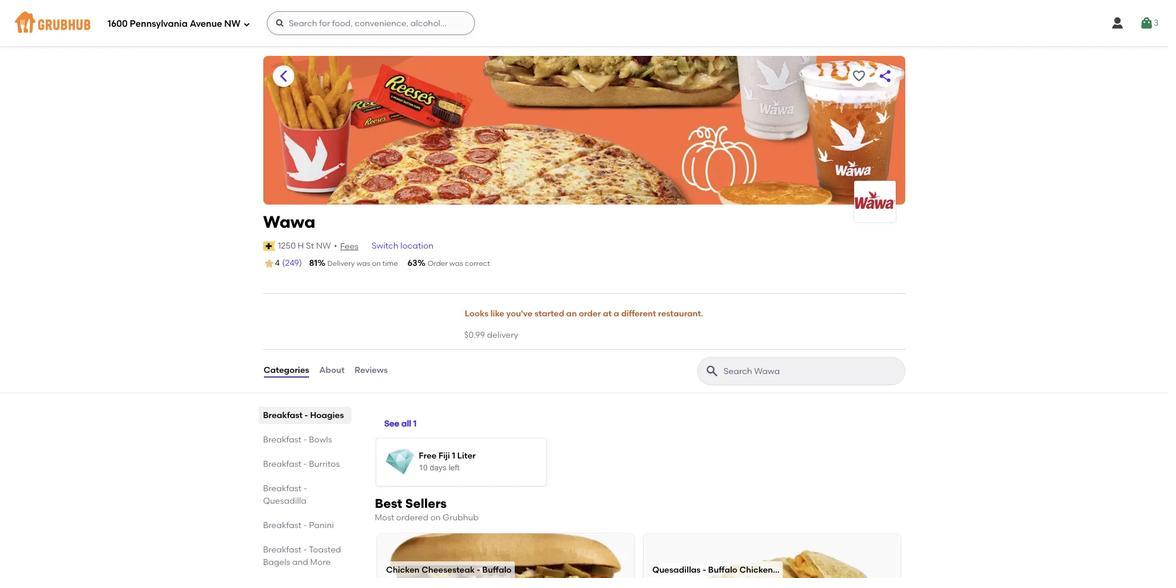 Task type: describe. For each thing, give the bounding box(es) containing it.
best
[[375, 496, 402, 511]]

fees
[[340, 241, 359, 251]]

1250 h st nw
[[278, 241, 331, 251]]

breakfast for breakfast - quesadilla
[[263, 483, 302, 493]]

nw for 1250 h st nw
[[316, 241, 331, 251]]

order was correct
[[428, 259, 490, 268]]

restaurant.
[[658, 309, 703, 319]]

star icon image
[[263, 258, 275, 269]]

- for breakfast - hoagies
[[305, 410, 308, 420]]

breakfast for breakfast - toasted bagels and more
[[263, 544, 302, 555]]

$0.99
[[464, 330, 485, 340]]

bowls
[[309, 434, 332, 445]]

all
[[401, 419, 411, 429]]

breakfast - panini
[[263, 520, 334, 530]]

breakfast - toasted bagels and more tab
[[263, 543, 346, 568]]

see all 1
[[384, 419, 417, 429]]

toasted
[[309, 544, 341, 555]]

pennsylvania
[[130, 18, 188, 29]]

bagels
[[263, 557, 290, 567]]

breakfast - bowls tab
[[263, 433, 346, 446]]

rewards image
[[386, 448, 414, 476]]

breakfast - burritos
[[263, 459, 340, 469]]

breakfast - hoagies
[[263, 410, 344, 420]]

different
[[621, 309, 656, 319]]

quesadillas
[[653, 565, 701, 575]]

10
[[419, 463, 428, 472]]

1600
[[108, 18, 128, 29]]

1600 pennsylvania avenue nw
[[108, 18, 241, 29]]

a
[[614, 309, 619, 319]]

free fiji 1 liter 10 days left
[[419, 451, 476, 472]]

4
[[275, 258, 280, 268]]

Search for food, convenience, alcohol... search field
[[267, 11, 475, 35]]

time
[[383, 259, 398, 268]]

$0.99 delivery
[[464, 330, 518, 340]]

at
[[603, 309, 612, 319]]

about button
[[319, 349, 345, 392]]

breakfast - burritos tab
[[263, 458, 346, 470]]

on inside best sellers most ordered on grubhub
[[431, 512, 441, 522]]

days
[[430, 463, 447, 472]]

categories button
[[263, 349, 310, 392]]

order
[[428, 259, 448, 268]]

1 for fiji
[[452, 451, 455, 461]]

81
[[309, 258, 317, 268]]

panini
[[309, 520, 334, 530]]

svg image inside 3 button
[[1140, 16, 1154, 30]]

quesadilla
[[263, 496, 307, 506]]

see all 1 button
[[384, 414, 417, 435]]

breakfast for breakfast - burritos
[[263, 459, 302, 469]]

save this restaurant button
[[848, 65, 870, 87]]

most
[[375, 512, 394, 522]]

liter
[[457, 451, 476, 461]]

delivery
[[487, 330, 518, 340]]

1250
[[278, 241, 296, 251]]

main navigation navigation
[[0, 0, 1169, 46]]

breakfast - quesadilla tab
[[263, 482, 346, 507]]



Task type: locate. For each thing, give the bounding box(es) containing it.
- inside breakfast - toasted bagels and more
[[304, 544, 307, 555]]

- inside breakfast - panini tab
[[304, 520, 307, 530]]

0 vertical spatial on
[[372, 259, 381, 268]]

63
[[408, 258, 418, 268]]

3 breakfast from the top
[[263, 459, 302, 469]]

more
[[310, 557, 331, 567]]

- inside chicken cheesesteak - buffalo button
[[477, 565, 480, 575]]

- right the quesadillas
[[703, 565, 706, 575]]

- inside breakfast - quesadilla
[[304, 483, 307, 493]]

breakfast for breakfast - bowls
[[263, 434, 302, 445]]

0 horizontal spatial 1
[[413, 419, 417, 429]]

breakfast up breakfast - burritos
[[263, 434, 302, 445]]

breakfast - panini tab
[[263, 519, 346, 531]]

• fees
[[334, 241, 359, 251]]

delivery
[[328, 259, 355, 268]]

reviews button
[[354, 349, 388, 392]]

- up quesadilla
[[304, 483, 307, 493]]

chicken cheesesteak - buffalo
[[386, 565, 512, 575]]

- for breakfast - burritos
[[304, 459, 307, 469]]

you've
[[507, 309, 533, 319]]

1 horizontal spatial nw
[[316, 241, 331, 251]]

1 vertical spatial nw
[[316, 241, 331, 251]]

share icon image
[[878, 69, 892, 83]]

4 breakfast from the top
[[263, 483, 302, 493]]

svg image
[[1111, 16, 1125, 30], [1140, 16, 1154, 30], [275, 18, 285, 28], [243, 21, 250, 28]]

5 breakfast from the top
[[263, 520, 302, 530]]

wawa
[[263, 212, 316, 232]]

h
[[298, 241, 304, 251]]

breakfast inside breakfast - toasted bagels and more
[[263, 544, 302, 555]]

buffalo
[[482, 565, 512, 575], [708, 565, 738, 575]]

ordered
[[396, 512, 429, 522]]

breakfast for breakfast - panini
[[263, 520, 302, 530]]

subscription pass image
[[263, 241, 275, 251]]

breakfast - hoagies tab
[[263, 409, 346, 421]]

1 horizontal spatial 1
[[452, 451, 455, 461]]

chicken
[[386, 565, 420, 575]]

nw right avenue
[[224, 18, 241, 29]]

looks like you've started an order at a different restaurant. button
[[464, 301, 704, 327]]

1 horizontal spatial was
[[450, 259, 463, 268]]

breakfast for breakfast - hoagies
[[263, 410, 303, 420]]

was
[[357, 259, 370, 268], [450, 259, 463, 268]]

an
[[566, 309, 577, 319]]

0 vertical spatial nw
[[224, 18, 241, 29]]

- inside breakfast - bowls tab
[[304, 434, 307, 445]]

1 vertical spatial on
[[431, 512, 441, 522]]

like
[[491, 309, 505, 319]]

1 for all
[[413, 419, 417, 429]]

was down fees button
[[357, 259, 370, 268]]

avenue
[[190, 18, 222, 29]]

free
[[419, 451, 437, 461]]

-
[[305, 410, 308, 420], [304, 434, 307, 445], [304, 459, 307, 469], [304, 483, 307, 493], [304, 520, 307, 530], [304, 544, 307, 555], [477, 565, 480, 575], [703, 565, 706, 575]]

- left bowls
[[304, 434, 307, 445]]

2 was from the left
[[450, 259, 463, 268]]

- left hoagies
[[305, 410, 308, 420]]

was right order
[[450, 259, 463, 268]]

1250 h st nw button
[[278, 239, 332, 253]]

2 breakfast from the top
[[263, 434, 302, 445]]

- for quesadillas - buffalo chicken...
[[703, 565, 706, 575]]

left
[[449, 463, 459, 472]]

about
[[319, 365, 345, 375]]

buffalo left chicken...
[[708, 565, 738, 575]]

- up and at the left bottom of the page
[[304, 544, 307, 555]]

nw
[[224, 18, 241, 29], [316, 241, 331, 251]]

buffalo right cheesesteak
[[482, 565, 512, 575]]

0 horizontal spatial buffalo
[[482, 565, 512, 575]]

on left time
[[372, 259, 381, 268]]

0 horizontal spatial was
[[357, 259, 370, 268]]

magnifying glass icon image
[[705, 364, 719, 378]]

nw for 1600 pennsylvania avenue nw
[[224, 18, 241, 29]]

switch location
[[372, 241, 434, 251]]

- for breakfast - panini
[[304, 520, 307, 530]]

breakfast up the bagels
[[263, 544, 302, 555]]

- for breakfast - quesadilla
[[304, 483, 307, 493]]

categories
[[264, 365, 309, 375]]

breakfast down breakfast - bowls
[[263, 459, 302, 469]]

switch location button
[[371, 239, 434, 253]]

1 right "all" on the left bottom of the page
[[413, 419, 417, 429]]

was for 63
[[450, 259, 463, 268]]

and
[[292, 557, 308, 567]]

1 right the fiji
[[452, 451, 455, 461]]

nw left •
[[316, 241, 331, 251]]

- for breakfast - bowls
[[304, 434, 307, 445]]

cheesesteak
[[422, 565, 475, 575]]

0 vertical spatial 1
[[413, 419, 417, 429]]

0 horizontal spatial on
[[372, 259, 381, 268]]

1 inside the free fiji 1 liter 10 days left
[[452, 451, 455, 461]]

save this restaurant image
[[852, 69, 866, 83]]

best sellers most ordered on grubhub
[[375, 496, 479, 522]]

looks
[[465, 309, 489, 319]]

(249)
[[282, 258, 302, 268]]

breakfast - quesadilla
[[263, 483, 307, 506]]

breakfast inside breakfast - quesadilla
[[263, 483, 302, 493]]

order
[[579, 309, 601, 319]]

burritos
[[309, 459, 340, 469]]

breakfast
[[263, 410, 303, 420], [263, 434, 302, 445], [263, 459, 302, 469], [263, 483, 302, 493], [263, 520, 302, 530], [263, 544, 302, 555]]

grubhub
[[443, 512, 479, 522]]

breakfast down quesadilla
[[263, 520, 302, 530]]

1
[[413, 419, 417, 429], [452, 451, 455, 461]]

quesadillas - buffalo chicken... button
[[644, 533, 901, 578]]

looks like you've started an order at a different restaurant.
[[465, 309, 703, 319]]

Search Wawa search field
[[723, 365, 901, 377]]

correct
[[465, 259, 490, 268]]

started
[[535, 309, 564, 319]]

•
[[334, 241, 337, 251]]

st
[[306, 241, 314, 251]]

reviews
[[355, 365, 388, 375]]

nw inside button
[[316, 241, 331, 251]]

1 was from the left
[[357, 259, 370, 268]]

1 horizontal spatial buffalo
[[708, 565, 738, 575]]

1 vertical spatial 1
[[452, 451, 455, 461]]

1 buffalo from the left
[[482, 565, 512, 575]]

caret left icon image
[[276, 69, 290, 83]]

switch
[[372, 241, 399, 251]]

- for breakfast - toasted bagels and more
[[304, 544, 307, 555]]

see
[[384, 419, 399, 429]]

wawa logo image
[[854, 181, 896, 222]]

3 button
[[1140, 12, 1159, 34]]

was for 81
[[357, 259, 370, 268]]

delivery was on time
[[328, 259, 398, 268]]

- inside quesadillas - buffalo chicken... button
[[703, 565, 706, 575]]

6 breakfast from the top
[[263, 544, 302, 555]]

sellers
[[405, 496, 447, 511]]

0 horizontal spatial nw
[[224, 18, 241, 29]]

- left panini at bottom
[[304, 520, 307, 530]]

breakfast inside tab
[[263, 434, 302, 445]]

on
[[372, 259, 381, 268], [431, 512, 441, 522]]

on down sellers
[[431, 512, 441, 522]]

fiji
[[439, 451, 450, 461]]

1 horizontal spatial on
[[431, 512, 441, 522]]

3
[[1154, 18, 1159, 28]]

breakfast - toasted bagels and more
[[263, 544, 341, 567]]

chicken...
[[740, 565, 780, 575]]

location
[[401, 241, 434, 251]]

breakfast up breakfast - bowls
[[263, 410, 303, 420]]

- right cheesesteak
[[477, 565, 480, 575]]

breakfast - bowls
[[263, 434, 332, 445]]

chicken cheesesteak - buffalo button
[[377, 533, 634, 578]]

nw inside the "main navigation" navigation
[[224, 18, 241, 29]]

1 inside button
[[413, 419, 417, 429]]

- inside breakfast - burritos tab
[[304, 459, 307, 469]]

- inside breakfast - hoagies tab
[[305, 410, 308, 420]]

2 buffalo from the left
[[708, 565, 738, 575]]

hoagies
[[310, 410, 344, 420]]

1 breakfast from the top
[[263, 410, 303, 420]]

- left burritos
[[304, 459, 307, 469]]

fees button
[[340, 240, 359, 253]]

quesadillas - buffalo chicken...
[[653, 565, 780, 575]]

breakfast up quesadilla
[[263, 483, 302, 493]]



Task type: vqa. For each thing, say whether or not it's contained in the screenshot.
Search Happy Lemon Search Field
no



